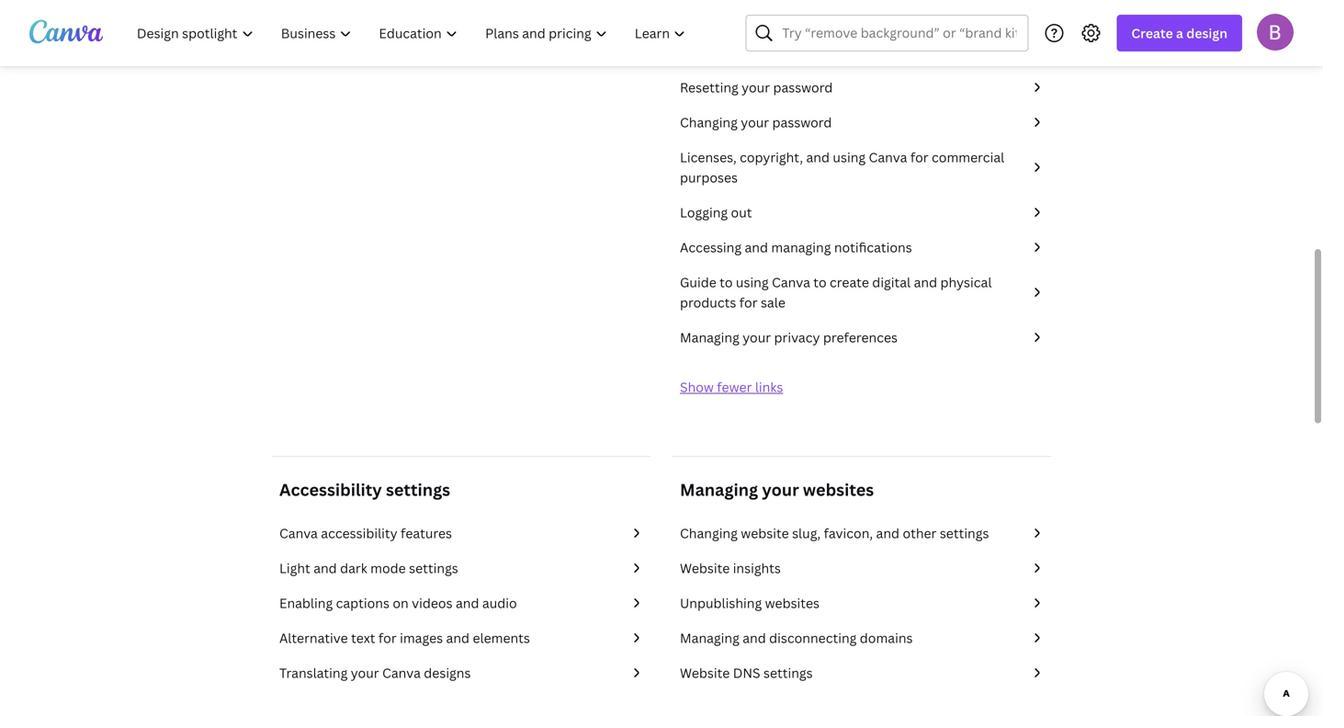 Task type: describe. For each thing, give the bounding box(es) containing it.
password for resetting your password
[[773, 79, 833, 96]]

accessibility
[[279, 478, 382, 501]]

canva accessibility features link
[[279, 523, 643, 543]]

accessing
[[680, 239, 742, 256]]

and inside changing website slug, favicon, and other settings link
[[876, 524, 900, 542]]

licenses, copyright, and using canva for commercial purposes
[[680, 148, 1005, 186]]

canva inside guide to using canva to create digital and physical products for sale
[[772, 273, 811, 291]]

managing and disconnecting domains link
[[680, 628, 1044, 648]]

alternative text for images and elements
[[279, 629, 530, 647]]

favicon,
[[824, 524, 873, 542]]

website for website dns settings
[[680, 664, 730, 682]]

disconnecting
[[770, 629, 857, 647]]

features
[[401, 524, 452, 542]]

and inside enabling captions on videos and audio link
[[456, 594, 479, 612]]

create a design
[[1132, 24, 1228, 42]]

settings right other
[[940, 524, 989, 542]]

for inside guide to using canva to create digital and physical products for sale
[[740, 294, 758, 311]]

sale
[[761, 294, 786, 311]]

enabling captions on videos and audio link
[[279, 593, 643, 613]]

dns
[[733, 664, 761, 682]]

preferences
[[824, 329, 898, 346]]

show
[[680, 378, 714, 396]]

and inside alternative text for images and elements link
[[446, 629, 470, 647]]

captions
[[336, 594, 390, 612]]

licenses,
[[680, 148, 737, 166]]

products
[[680, 294, 737, 311]]

websites inside the unpublishing websites link
[[765, 594, 820, 612]]

and inside accessing and managing notifications link
[[745, 239, 768, 256]]

guide to using canva to create digital and physical products for sale link
[[680, 272, 1044, 313]]

and inside licenses, copyright, and using canva for commercial purposes
[[807, 148, 830, 166]]

resetting your password link
[[680, 77, 1044, 97]]

translating your canva designs link
[[279, 663, 643, 683]]

unpublishing
[[680, 594, 762, 612]]

managing your privacy preferences
[[680, 329, 898, 346]]

canva down alternative text for images and elements
[[382, 664, 421, 682]]

copyright,
[[740, 148, 803, 166]]

settings down managing and disconnecting domains
[[764, 664, 813, 682]]

changing website slug, favicon, and other settings
[[680, 524, 989, 542]]

using inside licenses, copyright, and using canva for commercial purposes
[[833, 148, 866, 166]]

enabling
[[279, 594, 333, 612]]

accessing and managing notifications link
[[680, 237, 1044, 257]]

changing website slug, favicon, and other settings link
[[680, 523, 1044, 543]]

show fewer links button
[[680, 378, 783, 396]]

managing your websites
[[680, 478, 874, 501]]

changing your password
[[680, 114, 832, 131]]

using inside guide to using canva to create digital and physical products for sale
[[736, 273, 769, 291]]

logging out
[[680, 204, 752, 221]]

light and dark mode settings link
[[279, 558, 643, 578]]

accessing and managing notifications
[[680, 239, 912, 256]]

website insights
[[680, 559, 781, 577]]

commercial
[[932, 148, 1005, 166]]

alternative text for images and elements link
[[279, 628, 643, 648]]

light
[[279, 559, 310, 577]]

out
[[731, 204, 752, 221]]

your for resetting your password
[[742, 79, 770, 96]]

notifications
[[835, 239, 912, 256]]

guide to using canva to create digital and physical products for sale
[[680, 273, 992, 311]]

unpublishing websites link
[[680, 593, 1044, 613]]

mode
[[371, 559, 406, 577]]

translating
[[279, 664, 348, 682]]

digital
[[873, 273, 911, 291]]

guide
[[680, 273, 717, 291]]

accessibility settings
[[279, 478, 451, 501]]

top level navigation element
[[125, 15, 702, 51]]

1 to from the left
[[720, 273, 733, 291]]

insights
[[733, 559, 781, 577]]

purposes
[[680, 169, 738, 186]]

designs
[[424, 664, 471, 682]]

create
[[830, 273, 869, 291]]



Task type: locate. For each thing, give the bounding box(es) containing it.
website dns settings link
[[680, 663, 1044, 683]]

managing down unpublishing
[[680, 629, 740, 647]]

alternative
[[279, 629, 348, 647]]

to
[[720, 273, 733, 291], [814, 273, 827, 291]]

2 website from the top
[[680, 664, 730, 682]]

0 horizontal spatial to
[[720, 273, 733, 291]]

images
[[400, 629, 443, 647]]

changing up website insights
[[680, 524, 738, 542]]

your for managing your privacy preferences
[[743, 329, 771, 346]]

changing for changing website slug, favicon, and other settings
[[680, 524, 738, 542]]

managing
[[772, 239, 831, 256]]

website
[[680, 559, 730, 577], [680, 664, 730, 682]]

password
[[773, 79, 833, 96], [773, 114, 832, 131]]

1 horizontal spatial using
[[833, 148, 866, 166]]

on
[[393, 594, 409, 612]]

physical
[[941, 273, 992, 291]]

password up changing your password
[[773, 79, 833, 96]]

website for website insights
[[680, 559, 730, 577]]

managing for managing your privacy preferences
[[680, 329, 740, 346]]

managing your privacy preferences link
[[680, 327, 1044, 347]]

create
[[1132, 24, 1174, 42]]

text
[[351, 629, 375, 647]]

2 to from the left
[[814, 273, 827, 291]]

0 vertical spatial managing
[[680, 329, 740, 346]]

1 managing from the top
[[680, 329, 740, 346]]

using down changing your password link
[[833, 148, 866, 166]]

for right text
[[379, 629, 397, 647]]

unpublishing websites
[[680, 594, 820, 612]]

your inside translating your canva designs link
[[351, 664, 379, 682]]

resetting your password
[[680, 79, 833, 96]]

Try "remove background" or "brand kit" search field
[[783, 16, 1017, 51]]

your down sale
[[743, 329, 771, 346]]

0 vertical spatial for
[[911, 148, 929, 166]]

using up sale
[[736, 273, 769, 291]]

for left sale
[[740, 294, 758, 311]]

changing for changing your password
[[680, 114, 738, 131]]

your down text
[[351, 664, 379, 682]]

2 changing from the top
[[680, 524, 738, 542]]

websites up managing and disconnecting domains
[[765, 594, 820, 612]]

canva up the light
[[279, 524, 318, 542]]

password up the 'copyright,'
[[773, 114, 832, 131]]

and left other
[[876, 524, 900, 542]]

1 vertical spatial changing
[[680, 524, 738, 542]]

website left the dns
[[680, 664, 730, 682]]

your inside managing your privacy preferences link
[[743, 329, 771, 346]]

canva down changing your password link
[[869, 148, 908, 166]]

dark
[[340, 559, 367, 577]]

for inside licenses, copyright, and using canva for commercial purposes
[[911, 148, 929, 166]]

canva inside licenses, copyright, and using canva for commercial purposes
[[869, 148, 908, 166]]

and left "dark"
[[314, 559, 337, 577]]

domains
[[860, 629, 913, 647]]

create a design button
[[1117, 15, 1243, 51]]

0 vertical spatial changing
[[680, 114, 738, 131]]

bob builder image
[[1257, 14, 1294, 50]]

0 vertical spatial website
[[680, 559, 730, 577]]

canva accessibility features
[[279, 524, 452, 542]]

translating your canva designs
[[279, 664, 471, 682]]

changing
[[680, 114, 738, 131], [680, 524, 738, 542]]

your inside changing your password link
[[741, 114, 769, 131]]

settings up features
[[386, 478, 451, 501]]

3 managing from the top
[[680, 629, 740, 647]]

to up "products"
[[720, 273, 733, 291]]

0 vertical spatial password
[[773, 79, 833, 96]]

your for managing your websites
[[762, 478, 799, 501]]

websites
[[803, 478, 874, 501], [765, 594, 820, 612]]

your
[[742, 79, 770, 96], [741, 114, 769, 131], [743, 329, 771, 346], [762, 478, 799, 501], [351, 664, 379, 682]]

canva
[[869, 148, 908, 166], [772, 273, 811, 291], [279, 524, 318, 542], [382, 664, 421, 682]]

and inside guide to using canva to create digital and physical products for sale
[[914, 273, 938, 291]]

managing up website
[[680, 478, 758, 501]]

settings up videos
[[409, 559, 458, 577]]

licenses, copyright, and using canva for commercial purposes link
[[680, 147, 1044, 188]]

1 vertical spatial websites
[[765, 594, 820, 612]]

and right "digital"
[[914, 273, 938, 291]]

password for changing your password
[[773, 114, 832, 131]]

show fewer links
[[680, 378, 783, 396]]

audio
[[482, 594, 517, 612]]

your up changing your password
[[742, 79, 770, 96]]

website up unpublishing
[[680, 559, 730, 577]]

for
[[911, 148, 929, 166], [740, 294, 758, 311], [379, 629, 397, 647]]

other
[[903, 524, 937, 542]]

changing down resetting at the right top of page
[[680, 114, 738, 131]]

1 website from the top
[[680, 559, 730, 577]]

logging out link
[[680, 202, 1044, 222]]

2 managing from the top
[[680, 478, 758, 501]]

changing your password link
[[680, 112, 1044, 132]]

managing
[[680, 329, 740, 346], [680, 478, 758, 501], [680, 629, 740, 647]]

your down resetting your password
[[741, 114, 769, 131]]

your up website
[[762, 478, 799, 501]]

light and dark mode settings
[[279, 559, 458, 577]]

2 horizontal spatial for
[[911, 148, 929, 166]]

fewer
[[717, 378, 752, 396]]

website dns settings
[[680, 664, 813, 682]]

your for translating your canva designs
[[351, 664, 379, 682]]

1 vertical spatial using
[[736, 273, 769, 291]]

website insights link
[[680, 558, 1044, 578]]

managing for managing and disconnecting domains
[[680, 629, 740, 647]]

slug,
[[792, 524, 821, 542]]

accessibility
[[321, 524, 398, 542]]

0 horizontal spatial for
[[379, 629, 397, 647]]

websites up the changing website slug, favicon, and other settings
[[803, 478, 874, 501]]

0 vertical spatial using
[[833, 148, 866, 166]]

and inside the managing and disconnecting domains link
[[743, 629, 766, 647]]

your inside resetting your password link
[[742, 79, 770, 96]]

enabling captions on videos and audio
[[279, 594, 517, 612]]

and inside light and dark mode settings link
[[314, 559, 337, 577]]

1 vertical spatial website
[[680, 664, 730, 682]]

managing down "products"
[[680, 329, 740, 346]]

website
[[741, 524, 789, 542]]

1 vertical spatial password
[[773, 114, 832, 131]]

1 vertical spatial managing
[[680, 478, 758, 501]]

to left create at top
[[814, 273, 827, 291]]

1 horizontal spatial for
[[740, 294, 758, 311]]

settings
[[386, 478, 451, 501], [940, 524, 989, 542], [409, 559, 458, 577], [764, 664, 813, 682]]

for left commercial at the right of the page
[[911, 148, 929, 166]]

videos
[[412, 594, 453, 612]]

elements
[[473, 629, 530, 647]]

managing and disconnecting domains
[[680, 629, 913, 647]]

0 horizontal spatial using
[[736, 273, 769, 291]]

1 horizontal spatial to
[[814, 273, 827, 291]]

a
[[1177, 24, 1184, 42]]

and left "audio"
[[456, 594, 479, 612]]

canva up sale
[[772, 273, 811, 291]]

design
[[1187, 24, 1228, 42]]

and down "unpublishing websites"
[[743, 629, 766, 647]]

privacy
[[774, 329, 820, 346]]

2 vertical spatial for
[[379, 629, 397, 647]]

and down out
[[745, 239, 768, 256]]

using
[[833, 148, 866, 166], [736, 273, 769, 291]]

0 vertical spatial websites
[[803, 478, 874, 501]]

2 vertical spatial managing
[[680, 629, 740, 647]]

1 changing from the top
[[680, 114, 738, 131]]

links
[[755, 378, 783, 396]]

logging
[[680, 204, 728, 221]]

your for changing your password
[[741, 114, 769, 131]]

and right the 'copyright,'
[[807, 148, 830, 166]]

and
[[807, 148, 830, 166], [745, 239, 768, 256], [914, 273, 938, 291], [876, 524, 900, 542], [314, 559, 337, 577], [456, 594, 479, 612], [446, 629, 470, 647], [743, 629, 766, 647]]

resetting
[[680, 79, 739, 96]]

managing for managing your websites
[[680, 478, 758, 501]]

and down enabling captions on videos and audio link
[[446, 629, 470, 647]]

1 vertical spatial for
[[740, 294, 758, 311]]



Task type: vqa. For each thing, say whether or not it's contained in the screenshot.
Blockers
no



